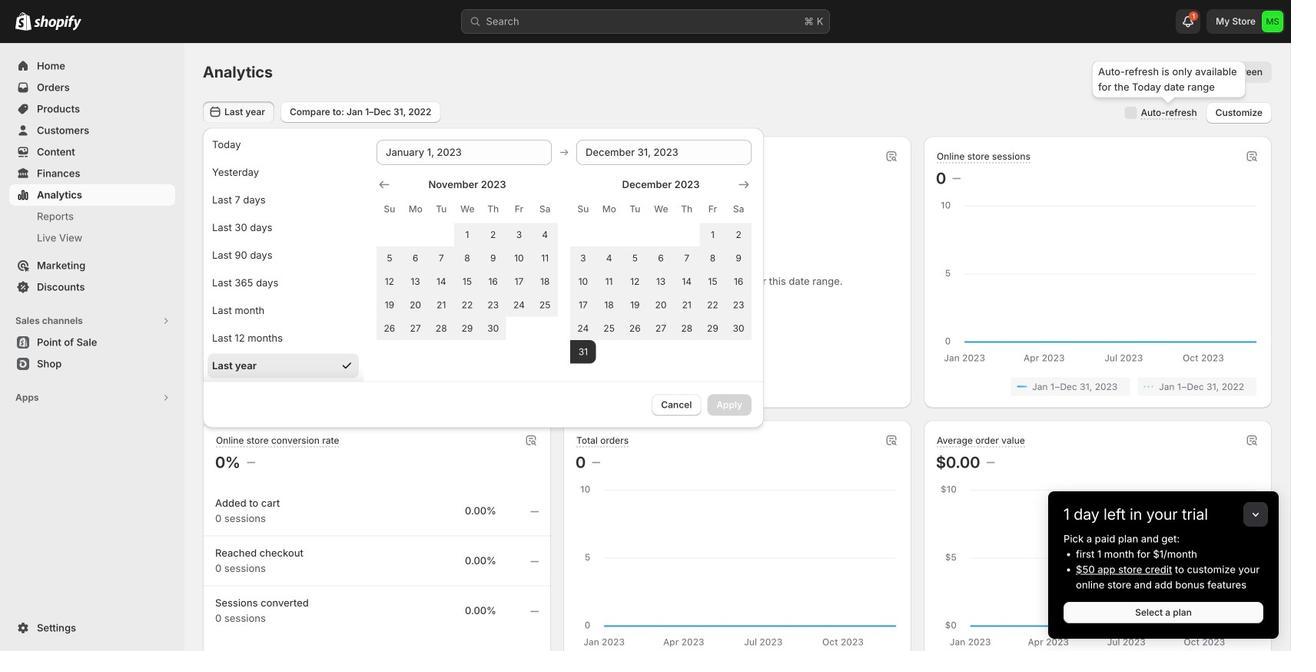 Task type: locate. For each thing, give the bounding box(es) containing it.
2 friday element from the left
[[700, 196, 726, 223]]

0 horizontal spatial tuesday element
[[429, 196, 454, 223]]

YYYY-MM-DD text field
[[377, 140, 552, 165]]

friday element
[[506, 196, 532, 223], [700, 196, 726, 223]]

1 friday element from the left
[[506, 196, 532, 223]]

1 horizontal spatial friday element
[[700, 196, 726, 223]]

1 horizontal spatial monday element
[[596, 196, 622, 223]]

tuesday element down yyyy-mm-dd text box
[[622, 196, 648, 223]]

friday element for 2nd the monday element from the right
[[506, 196, 532, 223]]

0 horizontal spatial monday element
[[403, 196, 429, 223]]

tuesday element for second the monday element from left
[[622, 196, 648, 223]]

2 list from the left
[[939, 378, 1257, 396]]

1 horizontal spatial wednesday element
[[648, 196, 674, 223]]

0 horizontal spatial saturday element
[[532, 196, 558, 223]]

thursday element down yyyy-mm-dd text field
[[480, 196, 506, 223]]

wednesday element down yyyy-mm-dd text field
[[454, 196, 480, 223]]

wednesday element down yyyy-mm-dd text box
[[648, 196, 674, 223]]

1 saturday element from the left
[[532, 196, 558, 223]]

1 grid from the left
[[377, 177, 558, 341]]

2 thursday element from the left
[[674, 196, 700, 223]]

0 horizontal spatial thursday element
[[480, 196, 506, 223]]

1 horizontal spatial thursday element
[[674, 196, 700, 223]]

1 horizontal spatial grid
[[570, 177, 752, 364]]

0 horizontal spatial sunday element
[[377, 196, 403, 223]]

1 sunday element from the left
[[377, 196, 403, 223]]

thursday element for wednesday element corresponding to friday element corresponding to 2nd the monday element from the right
[[480, 196, 506, 223]]

tuesday element
[[429, 196, 454, 223], [622, 196, 648, 223]]

tooltip: auto-refresh is only available for the today date range tooltip
[[1093, 61, 1246, 98]]

wednesday element
[[454, 196, 480, 223], [648, 196, 674, 223]]

2 saturday element from the left
[[726, 196, 752, 223]]

0 horizontal spatial wednesday element
[[454, 196, 480, 223]]

thursday element down yyyy-mm-dd text box
[[674, 196, 700, 223]]

saturday element
[[532, 196, 558, 223], [726, 196, 752, 223]]

grid
[[377, 177, 558, 341], [570, 177, 752, 364]]

thursday element
[[480, 196, 506, 223], [674, 196, 700, 223]]

2 monday element from the left
[[596, 196, 622, 223]]

1 tuesday element from the left
[[429, 196, 454, 223]]

1 wednesday element from the left
[[454, 196, 480, 223]]

sunday element
[[377, 196, 403, 223], [570, 196, 596, 223]]

monday element
[[403, 196, 429, 223], [596, 196, 622, 223]]

1 horizontal spatial list
[[939, 378, 1257, 396]]

1 horizontal spatial saturday element
[[726, 196, 752, 223]]

0 horizontal spatial list
[[218, 378, 536, 396]]

list
[[218, 378, 536, 396], [939, 378, 1257, 396]]

sunday element for second the monday element from left
[[570, 196, 596, 223]]

1 horizontal spatial tuesday element
[[622, 196, 648, 223]]

tuesday element down yyyy-mm-dd text field
[[429, 196, 454, 223]]

0 horizontal spatial friday element
[[506, 196, 532, 223]]

2 sunday element from the left
[[570, 196, 596, 223]]

0 horizontal spatial grid
[[377, 177, 558, 341]]

2 tuesday element from the left
[[622, 196, 648, 223]]

wednesday element for friday element corresponding to second the monday element from left
[[648, 196, 674, 223]]

shopify image
[[15, 12, 32, 31]]

2 wednesday element from the left
[[648, 196, 674, 223]]

1 horizontal spatial sunday element
[[570, 196, 596, 223]]

1 thursday element from the left
[[480, 196, 506, 223]]



Task type: vqa. For each thing, say whether or not it's contained in the screenshot.
Search products text box
no



Task type: describe. For each thing, give the bounding box(es) containing it.
YYYY-MM-DD text field
[[577, 140, 752, 165]]

my store image
[[1262, 11, 1284, 32]]

saturday element for friday element corresponding to 2nd the monday element from the right
[[532, 196, 558, 223]]

shopify image
[[34, 15, 81, 31]]

1 monday element from the left
[[403, 196, 429, 223]]

tuesday element for 2nd the monday element from the right
[[429, 196, 454, 223]]

friday element for second the monday element from left
[[700, 196, 726, 223]]

sunday element for 2nd the monday element from the right
[[377, 196, 403, 223]]

thursday element for wednesday element associated with friday element corresponding to second the monday element from left
[[674, 196, 700, 223]]

saturday element for friday element corresponding to second the monday element from left
[[726, 196, 752, 223]]

2 grid from the left
[[570, 177, 752, 364]]

1 list from the left
[[218, 378, 536, 396]]

wednesday element for friday element corresponding to 2nd the monday element from the right
[[454, 196, 480, 223]]



